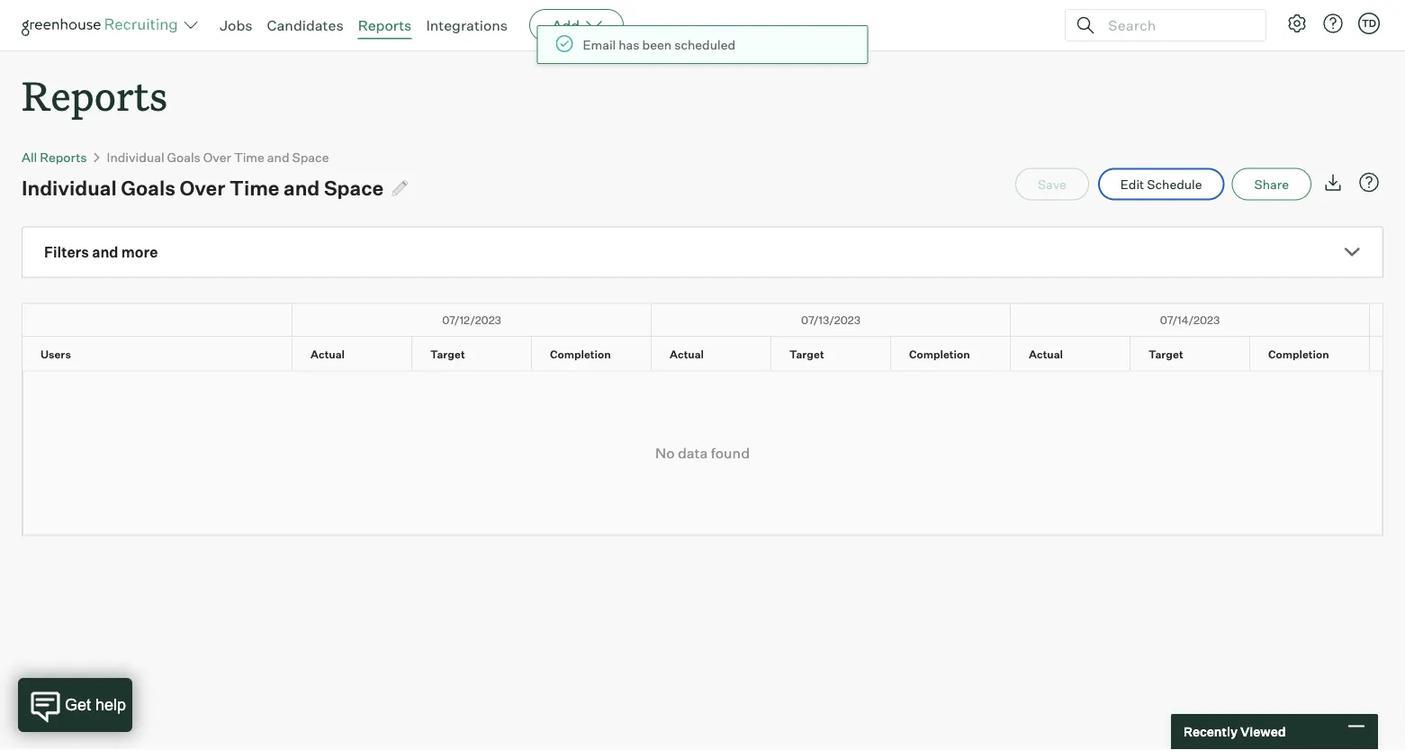 Task type: locate. For each thing, give the bounding box(es) containing it.
recently viewed
[[1184, 724, 1287, 740]]

1 target from the left
[[431, 347, 465, 361]]

goals
[[167, 149, 201, 165], [121, 175, 176, 200]]

2 actual column header from the left
[[652, 337, 787, 370]]

edit schedule
[[1121, 176, 1203, 192]]

all reports
[[22, 149, 87, 165]]

1 horizontal spatial actual
[[670, 347, 704, 361]]

0 horizontal spatial completion column header
[[532, 337, 667, 370]]

0 horizontal spatial actual column header
[[293, 337, 428, 370]]

all reports link
[[22, 149, 87, 165]]

target column header down '07/13/2023'
[[772, 337, 907, 370]]

row containing users
[[23, 337, 1406, 370]]

reports right all
[[40, 149, 87, 165]]

integrations
[[426, 16, 508, 34]]

reports
[[358, 16, 412, 34], [22, 68, 168, 122], [40, 149, 87, 165]]

1 horizontal spatial target
[[790, 347, 825, 361]]

2 horizontal spatial actual
[[1029, 347, 1064, 361]]

completion column header
[[532, 337, 667, 370], [892, 337, 1027, 370], [1251, 337, 1386, 370]]

0 vertical spatial reports
[[358, 16, 412, 34]]

2 completion from the left
[[910, 347, 971, 361]]

no
[[656, 444, 675, 462]]

2 column header from the left
[[1371, 304, 1406, 336]]

0 horizontal spatial actual
[[311, 347, 345, 361]]

07/13/2023
[[802, 313, 861, 327]]

td button
[[1355, 9, 1384, 38]]

column header
[[23, 304, 293, 336], [1371, 304, 1406, 336]]

users
[[41, 347, 71, 361]]

edit
[[1121, 176, 1145, 192]]

grid
[[23, 304, 1406, 371]]

1 horizontal spatial column header
[[1371, 304, 1406, 336]]

2 horizontal spatial target
[[1149, 347, 1184, 361]]

data
[[678, 444, 708, 462]]

2 target from the left
[[790, 347, 825, 361]]

2 actual from the left
[[670, 347, 704, 361]]

3 target from the left
[[1149, 347, 1184, 361]]

actual
[[311, 347, 345, 361], [670, 347, 704, 361], [1029, 347, 1064, 361]]

users column header
[[23, 337, 308, 370]]

jobs link
[[220, 16, 253, 34]]

and
[[267, 149, 290, 165], [284, 175, 320, 200], [92, 243, 118, 261]]

target down 07/14/2023
[[1149, 347, 1184, 361]]

1 horizontal spatial actual column header
[[652, 337, 787, 370]]

2 horizontal spatial target column header
[[1131, 337, 1266, 370]]

has
[[619, 36, 640, 52]]

3 actual from the left
[[1029, 347, 1064, 361]]

0 horizontal spatial column header
[[23, 304, 293, 336]]

been
[[643, 36, 672, 52]]

1 horizontal spatial target column header
[[772, 337, 907, 370]]

greenhouse recruiting image
[[22, 14, 184, 36]]

0 horizontal spatial completion
[[550, 347, 611, 361]]

target column header down 07/12/2023
[[412, 337, 548, 370]]

1 vertical spatial row
[[23, 337, 1406, 370]]

0 horizontal spatial target column header
[[412, 337, 548, 370]]

actual column header
[[293, 337, 428, 370], [652, 337, 787, 370], [1011, 337, 1147, 370]]

1 vertical spatial over
[[180, 175, 226, 200]]

2 horizontal spatial completion
[[1269, 347, 1330, 361]]

1 actual from the left
[[311, 347, 345, 361]]

target column header down 07/14/2023
[[1131, 337, 1266, 370]]

2 horizontal spatial completion column header
[[1251, 337, 1386, 370]]

1 vertical spatial individual
[[22, 175, 117, 200]]

1 vertical spatial space
[[324, 175, 384, 200]]

reports link
[[358, 16, 412, 34]]

0 vertical spatial and
[[267, 149, 290, 165]]

2 row from the top
[[23, 337, 1406, 370]]

viewed
[[1241, 724, 1287, 740]]

reports right candidates link
[[358, 16, 412, 34]]

download image
[[1323, 172, 1345, 193]]

3 completion from the left
[[1269, 347, 1330, 361]]

Search text field
[[1104, 12, 1250, 38]]

filters
[[44, 243, 89, 261]]

individual goals over time and space
[[107, 149, 329, 165], [22, 175, 384, 200]]

space
[[292, 149, 329, 165], [324, 175, 384, 200]]

0 vertical spatial individual goals over time and space
[[107, 149, 329, 165]]

0 vertical spatial over
[[203, 149, 231, 165]]

reports down 'greenhouse recruiting' image
[[22, 68, 168, 122]]

individual down all reports
[[22, 175, 117, 200]]

individual right all reports
[[107, 149, 164, 165]]

filters and more
[[44, 243, 158, 261]]

target
[[431, 347, 465, 361], [790, 347, 825, 361], [1149, 347, 1184, 361]]

1 completion column header from the left
[[532, 337, 667, 370]]

2 horizontal spatial actual column header
[[1011, 337, 1147, 370]]

email
[[583, 36, 616, 52]]

1 row from the top
[[23, 304, 1406, 336]]

1 completion from the left
[[550, 347, 611, 361]]

over
[[203, 149, 231, 165], [180, 175, 226, 200]]

1 horizontal spatial completion column header
[[892, 337, 1027, 370]]

no data found
[[656, 444, 750, 462]]

target down 07/12/2023
[[431, 347, 465, 361]]

email has been scheduled
[[583, 36, 736, 52]]

1 horizontal spatial completion
[[910, 347, 971, 361]]

time
[[234, 149, 265, 165], [230, 175, 280, 200]]

candidates link
[[267, 16, 344, 34]]

0 vertical spatial row
[[23, 304, 1406, 336]]

completion
[[550, 347, 611, 361], [910, 347, 971, 361], [1269, 347, 1330, 361]]

individual
[[107, 149, 164, 165], [22, 175, 117, 200]]

row
[[23, 304, 1406, 336], [23, 337, 1406, 370]]

0 horizontal spatial target
[[431, 347, 465, 361]]

target column header
[[412, 337, 548, 370], [772, 337, 907, 370], [1131, 337, 1266, 370]]

edit schedule button
[[1099, 168, 1225, 201]]

target down '07/13/2023'
[[790, 347, 825, 361]]

1 target column header from the left
[[412, 337, 548, 370]]

grid containing 07/12/2023
[[23, 304, 1406, 371]]



Task type: vqa. For each thing, say whether or not it's contained in the screenshot.
VirtueTech
no



Task type: describe. For each thing, give the bounding box(es) containing it.
schedule
[[1148, 176, 1203, 192]]

individual goals over time and space link
[[107, 149, 329, 165]]

1 vertical spatial goals
[[121, 175, 176, 200]]

3 completion column header from the left
[[1251, 337, 1386, 370]]

1 vertical spatial time
[[230, 175, 280, 200]]

3 actual column header from the left
[[1011, 337, 1147, 370]]

2 vertical spatial and
[[92, 243, 118, 261]]

0 vertical spatial goals
[[167, 149, 201, 165]]

1 vertical spatial and
[[284, 175, 320, 200]]

add button
[[530, 9, 624, 41]]

row containing 07/12/2023
[[23, 304, 1406, 336]]

1 actual column header from the left
[[293, 337, 428, 370]]

07/12/2023
[[442, 313, 502, 327]]

add
[[552, 16, 580, 34]]

2 completion column header from the left
[[892, 337, 1027, 370]]

0 vertical spatial time
[[234, 149, 265, 165]]

scheduled
[[675, 36, 736, 52]]

0 vertical spatial space
[[292, 149, 329, 165]]

found
[[711, 444, 750, 462]]

all
[[22, 149, 37, 165]]

share
[[1255, 176, 1290, 192]]

3 target column header from the left
[[1131, 337, 1266, 370]]

2 target column header from the left
[[772, 337, 907, 370]]

0 vertical spatial individual
[[107, 149, 164, 165]]

configure image
[[1287, 13, 1309, 34]]

more
[[121, 243, 158, 261]]

1 column header from the left
[[23, 304, 293, 336]]

faq image
[[1359, 172, 1381, 193]]

td button
[[1359, 13, 1381, 34]]

1 vertical spatial reports
[[22, 68, 168, 122]]

2 vertical spatial reports
[[40, 149, 87, 165]]

recently
[[1184, 724, 1238, 740]]

jobs
[[220, 16, 253, 34]]

td
[[1363, 17, 1377, 29]]

1 vertical spatial individual goals over time and space
[[22, 175, 384, 200]]

candidates
[[267, 16, 344, 34]]

share button
[[1233, 168, 1312, 201]]

save and schedule this report to revisit it! element
[[1016, 168, 1099, 201]]

integrations link
[[426, 16, 508, 34]]

07/14/2023
[[1161, 313, 1221, 327]]



